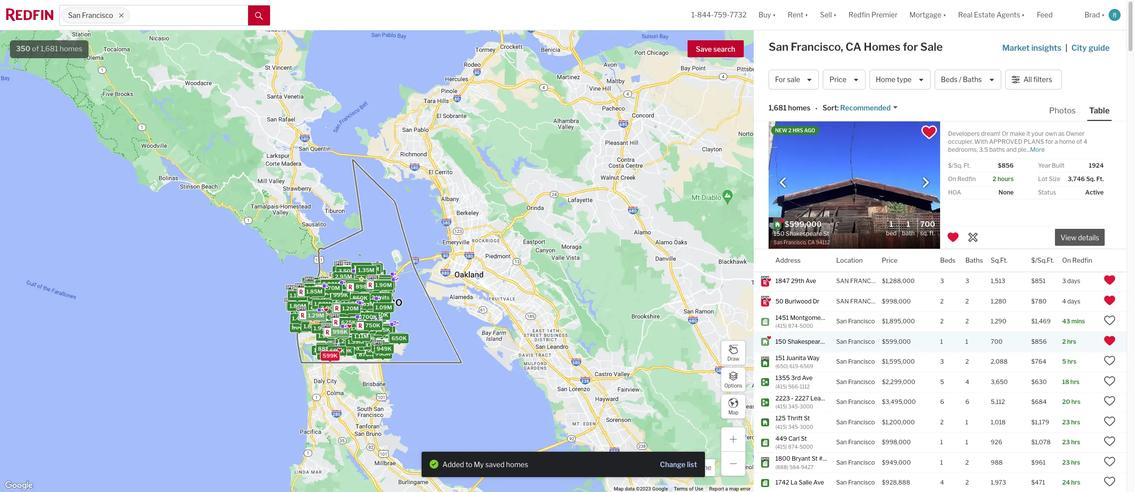 Task type: vqa. For each thing, say whether or not it's contained in the screenshot.
$961's Favorite this home image
yes



Task type: locate. For each thing, give the bounding box(es) containing it.
details
[[1079, 234, 1100, 242]]

699k right 635k
[[391, 334, 406, 341]]

1.00m up 738k
[[366, 341, 383, 348]]

previous button image
[[779, 177, 789, 187]]

view details
[[1061, 234, 1100, 242]]

brad
[[1085, 11, 1101, 19]]

1 vertical spatial sq.
[[921, 229, 929, 237]]

san
[[837, 277, 850, 285], [837, 297, 850, 305]]

beds for beds / baths
[[942, 75, 958, 84]]

$684
[[1032, 398, 1048, 406]]

4 favorite this home image from the top
[[1105, 395, 1117, 407]]

1 vertical spatial 4.30m
[[341, 309, 359, 316]]

2 horizontal spatial ft.
[[1097, 175, 1105, 183]]

0 vertical spatial 799k
[[353, 298, 367, 304]]

874- inside 1451 montgomery st #8 (415) 874-5000
[[789, 323, 800, 329]]

2 vertical spatial unfavorite this home image
[[1105, 335, 1117, 347]]

▾ right sell
[[834, 11, 837, 19]]

860k
[[353, 295, 368, 301]]

1 vertical spatial ave
[[803, 374, 813, 382]]

5 ▾ from the left
[[1022, 11, 1026, 19]]

draw button
[[721, 340, 746, 365]]

sell ▾
[[821, 11, 837, 19]]

1.53m down "1.78m"
[[307, 305, 323, 312]]

1.65m
[[357, 267, 373, 274], [355, 272, 372, 279]]

favorite this home image
[[1105, 315, 1117, 327], [1105, 355, 1117, 367], [1105, 375, 1117, 387], [1105, 395, 1117, 407], [1105, 456, 1117, 468], [1105, 476, 1117, 488]]

2 horizontal spatial homes
[[789, 104, 811, 112]]

1,290
[[992, 318, 1007, 325]]

1.09m
[[376, 304, 392, 311]]

1 23 from the top
[[1063, 418, 1071, 426]]

3000 inside the 125 thrift st (415) 345-3000
[[800, 424, 814, 430]]

san francisco for 1355 3rd ave
[[837, 378, 876, 386]]

outline
[[690, 463, 712, 472]]

(650)
[[776, 363, 789, 369]]

1 horizontal spatial 1.68m
[[334, 318, 351, 325]]

3000
[[800, 404, 814, 409], [800, 424, 814, 430]]

st for 1800 bryant st #210 (888) 584-9427
[[812, 455, 818, 462]]

2.48m
[[337, 278, 354, 285]]

san francisco $1,288,000
[[837, 277, 915, 285]]

0 vertical spatial 3000
[[800, 404, 814, 409]]

sq. up active
[[1087, 175, 1096, 183]]

1 san from the top
[[837, 277, 850, 285]]

1 vertical spatial days
[[1068, 297, 1081, 305]]

0 vertical spatial redfin
[[849, 11, 871, 19]]

5000 inside 1451 montgomery st #8 (415) 874-5000
[[800, 323, 814, 329]]

2 horizontal spatial of
[[1077, 138, 1083, 145]]

1 horizontal spatial 6
[[966, 398, 970, 406]]

1.53m down 2.55m at the left bottom
[[290, 290, 307, 297]]

0 vertical spatial 700
[[921, 220, 936, 229]]

st right shakespeare
[[826, 338, 832, 345]]

0 horizontal spatial sq.
[[921, 229, 929, 237]]

23 hrs for $1,179
[[1063, 418, 1081, 426]]

1.43m
[[321, 302, 338, 309]]

1 6 from the left
[[941, 398, 945, 406]]

unfavorite this home image
[[948, 231, 960, 243], [1105, 294, 1117, 306], [1105, 335, 1117, 347]]

0 horizontal spatial 1,681
[[40, 44, 58, 53]]

unfavorite this home image
[[1105, 274, 1117, 286]]

st inside 1451 montgomery st #8 (415) 874-5000
[[828, 314, 834, 321]]

3.20m down 625k
[[342, 329, 360, 336]]

homes left •
[[789, 104, 811, 112]]

1 3000 from the top
[[800, 404, 814, 409]]

▾ for brad ▾
[[1102, 11, 1106, 19]]

san francisco for 151 juanita way
[[837, 358, 876, 365]]

sq. inside 700 sq. ft.
[[921, 229, 929, 237]]

0 vertical spatial 2.95m
[[335, 273, 352, 280]]

0 vertical spatial 1.49m
[[357, 270, 373, 277]]

francisco down san francisco $1,288,000
[[851, 297, 886, 305]]

baths inside button
[[964, 75, 983, 84]]

ft. down 1924
[[1097, 175, 1105, 183]]

price button
[[824, 70, 866, 90], [883, 249, 898, 272]]

2 5000 from the top
[[800, 444, 814, 450]]

francisco for 1800 bryant st #210
[[849, 459, 876, 466]]

francisco for 449 carl st
[[849, 439, 876, 446]]

3000 down 125 thrift st link
[[800, 424, 814, 430]]

st inside 449 carl st (415) 874-5000
[[802, 435, 807, 442]]

(415) down 1451
[[776, 323, 788, 329]]

bryant
[[792, 455, 811, 462]]

1.25m down 989k
[[337, 332, 353, 339]]

ave right salle
[[814, 479, 825, 486]]

23 for $961
[[1063, 459, 1071, 466]]

redfin left premier
[[849, 11, 871, 19]]

0 vertical spatial unfavorite this home image
[[948, 231, 960, 243]]

0 vertical spatial 1.39m
[[375, 291, 391, 298]]

3 right the $1,595,000
[[941, 358, 945, 365]]

next button image
[[921, 177, 931, 187]]

ave right "29th" at the right bottom
[[806, 277, 817, 285]]

photo of 150 shakespeare st, san francisco, ca 94112 image
[[769, 121, 941, 249]]

0 vertical spatial 1,681
[[40, 44, 58, 53]]

0 vertical spatial 345-
[[789, 404, 800, 409]]

report a map error
[[710, 486, 751, 492]]

1.39m down 438k
[[375, 291, 391, 298]]

favorite this home image for 5 hrs
[[1105, 355, 1117, 367]]

map left data
[[614, 486, 624, 492]]

(415) for 1355
[[776, 383, 788, 389]]

mins
[[1072, 318, 1086, 325]]

1 vertical spatial price button
[[883, 249, 898, 272]]

550k down 1.47m
[[351, 271, 366, 278]]

1 vertical spatial 550k
[[358, 329, 373, 336]]

874- down 1451
[[789, 323, 800, 329]]

(415) down 2223
[[776, 404, 788, 409]]

(415) down the 449
[[776, 444, 788, 450]]

$998,000 up $949,000 at the bottom of the page
[[883, 439, 912, 446]]

1.80m
[[347, 290, 364, 297], [314, 301, 331, 308], [290, 303, 306, 309], [376, 303, 393, 310], [349, 317, 366, 324]]

1 bath
[[903, 220, 915, 237]]

874- down carl
[[789, 444, 800, 450]]

2 874- from the top
[[789, 444, 800, 450]]

0 horizontal spatial a
[[726, 486, 729, 492]]

1.30m
[[346, 268, 363, 275], [360, 272, 376, 279], [371, 278, 387, 284], [309, 284, 325, 291], [336, 284, 352, 291], [321, 290, 338, 297], [343, 303, 360, 310], [343, 325, 360, 332], [334, 330, 351, 337], [347, 336, 363, 343], [375, 345, 392, 352]]

1 vertical spatial favorite this home image
[[1105, 436, 1117, 447]]

878k
[[376, 280, 390, 287], [318, 344, 333, 351]]

draw
[[728, 356, 740, 361]]

1 favorite this home image from the top
[[1105, 315, 1117, 327]]

1.49m
[[357, 270, 373, 277], [358, 325, 374, 332]]

st left #8 on the bottom right of page
[[828, 314, 834, 321]]

favorite this home image for $1,179
[[1105, 415, 1117, 427]]

(415) inside 1451 montgomery st #8 (415) 874-5000
[[776, 323, 788, 329]]

san for $3,495,000
[[837, 398, 847, 406]]

map for map
[[729, 409, 739, 415]]

st inside 1800 bryant st #210 (888) 584-9427
[[812, 455, 818, 462]]

ave inside 1355 3rd ave (415) 566-1112
[[803, 374, 813, 382]]

baths right /
[[964, 75, 983, 84]]

map inside button
[[729, 409, 739, 415]]

francisco for 151 juanita way
[[849, 358, 876, 365]]

redfin down view details
[[1073, 256, 1093, 264]]

1 vertical spatial 1.05m
[[373, 279, 390, 286]]

▾ for sell ▾
[[834, 11, 837, 19]]

1 vertical spatial 699k
[[330, 347, 345, 354]]

(415)
[[776, 323, 788, 329], [776, 383, 788, 389], [776, 404, 788, 409], [776, 424, 788, 430], [776, 444, 788, 450]]

$3,495,000
[[883, 398, 917, 406]]

days for 3 days
[[1068, 277, 1081, 285]]

550k down 828k
[[328, 344, 343, 351]]

2.39m
[[365, 282, 382, 289]]

4.30m down 2.98m
[[341, 309, 359, 316]]

879k up the 4 units
[[347, 293, 361, 300]]

1 horizontal spatial 2.10m
[[327, 291, 343, 298]]

0 vertical spatial 5 units
[[356, 276, 375, 283]]

550k down 3.83m
[[358, 329, 373, 336]]

2 days from the top
[[1068, 297, 1081, 305]]

st right thrift
[[805, 414, 810, 422]]

2 23 from the top
[[1063, 439, 1071, 446]]

6 favorite this home image from the top
[[1105, 476, 1117, 488]]

on up 3 days
[[1063, 256, 1072, 264]]

0 horizontal spatial 6
[[941, 398, 945, 406]]

1 (415) from the top
[[776, 323, 788, 329]]

hours
[[998, 175, 1015, 183]]

san for $1,895,000
[[837, 318, 847, 325]]

0 vertical spatial baths
[[964, 75, 983, 84]]

18 hrs
[[1063, 378, 1080, 386]]

5 (415) from the top
[[776, 444, 788, 450]]

favorite this home image
[[1105, 415, 1117, 427], [1105, 436, 1117, 447]]

st right leavenworth
[[849, 394, 855, 402]]

san francisco $998,000
[[837, 297, 912, 305]]

hrs for $1,078
[[1072, 439, 1081, 446]]

section
[[422, 452, 706, 477]]

$856 up hours
[[999, 162, 1015, 169]]

1 favorite this home image from the top
[[1105, 415, 1117, 427]]

23 hrs down 20 hrs
[[1063, 418, 1081, 426]]

2 san from the top
[[837, 297, 850, 305]]

0 vertical spatial 629k
[[365, 265, 380, 272]]

redfin premier
[[849, 11, 898, 19]]

hrs for $764
[[1068, 358, 1077, 365]]

700 right 1 bath
[[921, 220, 936, 229]]

2 ▾ from the left
[[806, 11, 809, 19]]

629k
[[365, 265, 380, 272], [339, 319, 354, 326]]

1 vertical spatial on
[[1063, 256, 1072, 264]]

of for 1,681
[[32, 44, 39, 53]]

▾ for rent ▾
[[806, 11, 809, 19]]

1,681 up the new
[[769, 104, 787, 112]]

favorite this home image for 23 hrs
[[1105, 456, 1117, 468]]

san right "2227"
[[837, 398, 847, 406]]

1.25m down 600k
[[339, 298, 355, 305]]

700 down 1,290
[[992, 338, 1003, 345]]

1847 29th ave link
[[776, 277, 828, 286]]

1.70m
[[360, 265, 376, 272], [324, 285, 340, 292], [319, 292, 335, 299], [332, 298, 348, 305], [341, 304, 357, 311], [344, 312, 361, 319]]

699k down 828k
[[330, 347, 345, 354]]

4 (415) from the top
[[776, 424, 788, 430]]

$851
[[1032, 277, 1046, 285]]

635k
[[375, 330, 390, 337]]

francisco for 1355 3rd ave
[[849, 378, 876, 386]]

(415) inside 1355 3rd ave (415) 566-1112
[[776, 383, 788, 389]]

1 inside map region
[[360, 280, 362, 287]]

3.80m
[[324, 316, 341, 323]]

▾ for mortgage ▾
[[944, 11, 947, 19]]

san right the montgomery
[[837, 318, 847, 325]]

2 345- from the top
[[789, 424, 800, 430]]

1,681 inside 1,681 homes •
[[769, 104, 787, 112]]

0 horizontal spatial on
[[949, 175, 957, 183]]

1 345- from the top
[[789, 404, 800, 409]]

of
[[32, 44, 39, 53], [1077, 138, 1083, 145], [690, 486, 694, 492]]

$/sq.ft.
[[1032, 256, 1055, 264]]

real estate agents ▾ button
[[953, 0, 1032, 30]]

2 23 hrs from the top
[[1063, 439, 1081, 446]]

francisco up the san francisco $998,000
[[851, 277, 886, 285]]

50
[[776, 297, 784, 305]]

of down owner
[[1077, 138, 1083, 145]]

1 vertical spatial unfavorite this home image
[[1105, 294, 1117, 306]]

san for $928,888
[[837, 479, 847, 486]]

0 horizontal spatial 3.20m
[[322, 315, 339, 322]]

0 horizontal spatial 1.68m
[[292, 322, 309, 329]]

650k
[[392, 335, 407, 342]]

23 down 20
[[1063, 418, 1071, 426]]

hrs down 20 hrs
[[1072, 418, 1081, 426]]

sq. for 700
[[921, 229, 929, 237]]

0 vertical spatial $856
[[999, 162, 1015, 169]]

price
[[830, 75, 847, 84], [883, 256, 898, 264]]

1 vertical spatial 849k
[[372, 290, 387, 297]]

23 hrs for $1,078
[[1063, 439, 1081, 446]]

0 vertical spatial map
[[729, 409, 739, 415]]

san right 449 carl st 'link'
[[837, 439, 847, 446]]

price button up $1,288,000
[[883, 249, 898, 272]]

23 hrs right $1,078
[[1063, 439, 1081, 446]]

1,681 right the 350
[[40, 44, 58, 53]]

0 vertical spatial beds
[[942, 75, 958, 84]]

beds left /
[[942, 75, 958, 84]]

built
[[1053, 162, 1065, 169]]

location
[[837, 256, 863, 264]]

beds inside button
[[942, 75, 958, 84]]

hrs right 24
[[1072, 479, 1081, 486]]

hrs for $961
[[1072, 459, 1081, 466]]

san right way
[[837, 358, 847, 365]]

1 inside 1 bed
[[890, 220, 894, 229]]

baths down x-out this home image
[[966, 256, 984, 264]]

st right carl
[[802, 435, 807, 442]]

san francisco for 449 carl st
[[837, 439, 876, 446]]

2 hours
[[993, 175, 1015, 183]]

change list
[[661, 460, 698, 469]]

on redfin up 3 days
[[1063, 256, 1093, 264]]

1 5000 from the top
[[800, 323, 814, 329]]

status
[[1039, 189, 1057, 196]]

2 favorite this home image from the top
[[1105, 355, 1117, 367]]

of for use
[[690, 486, 694, 492]]

1 horizontal spatial 878k
[[376, 280, 390, 287]]

1 23 hrs from the top
[[1063, 418, 1081, 426]]

hrs up 24 hrs
[[1072, 459, 1081, 466]]

francisco for 125 thrift st
[[849, 418, 876, 426]]

homes right "saved"
[[506, 460, 529, 468]]

1 horizontal spatial sq.
[[1087, 175, 1096, 183]]

added
[[443, 460, 464, 468]]

for inside developers dream! or make it your own as owner occupier. with approved plans for a home of 4 bedrooms, 3.5 baths and ple...
[[1046, 138, 1054, 145]]

1 horizontal spatial of
[[690, 486, 694, 492]]

2 (415) from the top
[[776, 383, 788, 389]]

developers
[[949, 130, 981, 137]]

days up 43 mins at the right of the page
[[1068, 297, 1081, 305]]

hrs for $684
[[1072, 398, 1081, 406]]

user photo image
[[1110, 9, 1122, 21]]

price button up : in the right of the page
[[824, 70, 866, 90]]

1 horizontal spatial 849k
[[372, 290, 387, 297]]

san down #8 on the bottom right of page
[[837, 338, 847, 345]]

1.68m
[[334, 318, 351, 325], [292, 322, 309, 329]]

0 horizontal spatial 2.10m
[[304, 285, 320, 291]]

1 ▾ from the left
[[773, 11, 776, 19]]

section containing added to my saved homes
[[422, 452, 706, 477]]

(415) inside 2223 - 2227 leavenworth st (415) 345-3000
[[776, 404, 788, 409]]

1 francisco from the top
[[851, 277, 886, 285]]

350
[[16, 44, 30, 53]]

ft. inside 700 sq. ft.
[[930, 229, 936, 237]]

homes inside 1,681 homes •
[[789, 104, 811, 112]]

unfavorite this home image right 2 hrs
[[1105, 335, 1117, 347]]

of right the 350
[[32, 44, 39, 53]]

0 vertical spatial 879k
[[347, 293, 361, 300]]

price inside button
[[830, 75, 847, 84]]

29th
[[792, 277, 805, 285]]

beds button
[[941, 249, 956, 272]]

2 francisco from the top
[[851, 297, 886, 305]]

2 favorite this home image from the top
[[1105, 436, 1117, 447]]

1 horizontal spatial for
[[1046, 138, 1054, 145]]

20
[[1063, 398, 1071, 406]]

(415) inside 449 carl st (415) 874-5000
[[776, 444, 788, 450]]

849k down 1.47m
[[355, 271, 370, 278]]

1 vertical spatial map
[[614, 486, 624, 492]]

345- down thrift
[[789, 424, 800, 430]]

for left sale
[[904, 40, 919, 53]]

favorite this home image for $1,078
[[1105, 436, 1117, 447]]

0 vertical spatial ft.
[[964, 162, 971, 169]]

0 vertical spatial 898k
[[356, 283, 371, 290]]

3.00m
[[348, 267, 365, 274], [374, 276, 391, 283], [366, 281, 384, 288], [344, 298, 362, 305], [321, 305, 339, 312], [359, 308, 376, 315]]

1 vertical spatial 874-
[[789, 444, 800, 450]]

2 units
[[375, 281, 393, 288], [375, 284, 393, 291], [372, 289, 390, 296], [372, 294, 390, 301]]

3 favorite this home image from the top
[[1105, 375, 1117, 387]]

4.65m
[[337, 266, 355, 273]]

san francisco, ca homes for sale
[[769, 40, 944, 53]]

0 vertical spatial 1.05m
[[346, 269, 362, 276]]

4.30m down 3.75m at the bottom left
[[344, 300, 362, 307]]

favorite this home image for 24 hrs
[[1105, 476, 1117, 488]]

unfavorite this home image for $856
[[1105, 335, 1117, 347]]

0 vertical spatial 1.45m
[[353, 273, 369, 280]]

5 favorite this home image from the top
[[1105, 456, 1117, 468]]

st for 449 carl st (415) 874-5000
[[802, 435, 807, 442]]

2 3000 from the top
[[800, 424, 814, 430]]

0 vertical spatial 5000
[[800, 323, 814, 329]]

3 23 from the top
[[1063, 459, 1071, 466]]

0 horizontal spatial price button
[[824, 70, 866, 90]]

0 vertical spatial sq.
[[1087, 175, 1096, 183]]

map for map data ©2023 google
[[614, 486, 624, 492]]

heading
[[774, 220, 855, 246]]

1 inside 1 bath
[[907, 220, 911, 229]]

2 vertical spatial 1.45m
[[365, 311, 382, 318]]

2 vertical spatial 749k
[[349, 303, 364, 310]]

1.59m
[[356, 327, 373, 334]]

google image
[[2, 479, 35, 492]]

unfavorite this home image down unfavorite this home image
[[1105, 294, 1117, 306]]

3000 inside 2223 - 2227 leavenworth st (415) 345-3000
[[800, 404, 814, 409]]

ave for 1847 29th ave
[[806, 277, 817, 285]]

$1,078
[[1032, 439, 1051, 446]]

francisco
[[851, 277, 886, 285], [851, 297, 886, 305]]

buy
[[759, 11, 772, 19]]

4 ▾ from the left
[[944, 11, 947, 19]]

3,746
[[1069, 175, 1086, 183]]

x-out this home image
[[968, 231, 980, 243]]

0 horizontal spatial 629k
[[339, 319, 354, 326]]

favorite this home image for 20 hrs
[[1105, 395, 1117, 407]]

(415) inside the 125 thrift st (415) 345-3000
[[776, 424, 788, 430]]

0 horizontal spatial 849k
[[355, 271, 370, 278]]

700k
[[362, 314, 377, 321]]

2 $998,000 from the top
[[883, 439, 912, 446]]

san francisco for 1800 bryant st #210
[[837, 459, 876, 466]]

(415) for 449
[[776, 444, 788, 450]]

(415) down 125
[[776, 424, 788, 430]]

4 down 600k
[[344, 301, 347, 308]]

1.93m
[[338, 277, 354, 284]]

st for 125 thrift st (415) 345-3000
[[805, 414, 810, 422]]

3 23 hrs from the top
[[1063, 459, 1081, 466]]

st inside the 125 thrift st (415) 345-3000
[[805, 414, 810, 422]]

change list button
[[661, 460, 698, 469]]

1 horizontal spatial 799k
[[353, 298, 367, 304]]

3.50m
[[354, 267, 372, 274], [339, 268, 356, 275], [346, 309, 364, 316], [340, 321, 358, 328], [346, 323, 363, 330]]

None search field
[[130, 5, 248, 25]]

beds left baths button
[[941, 256, 956, 264]]

0 horizontal spatial on redfin
[[949, 175, 977, 183]]

5000 down 1451 montgomery st #8 link
[[800, 323, 814, 329]]

#210
[[820, 455, 834, 462]]

1.00m
[[342, 341, 358, 348], [366, 341, 383, 348]]

1 horizontal spatial 629k
[[365, 265, 380, 272]]

3 ▾ from the left
[[834, 11, 837, 19]]

hrs right the 18
[[1071, 378, 1080, 386]]

1 horizontal spatial on
[[1063, 256, 1072, 264]]

san down location button
[[837, 277, 850, 285]]

1 vertical spatial 749k
[[335, 295, 349, 302]]

0 horizontal spatial 700
[[921, 220, 936, 229]]

hrs for $471
[[1072, 479, 1081, 486]]

844-
[[698, 11, 714, 19]]

redfin down $/sq. ft.
[[958, 175, 977, 183]]

1.39m down 1.59m
[[348, 338, 364, 345]]

1 vertical spatial $998,000
[[883, 439, 912, 446]]

874-
[[789, 323, 800, 329], [789, 444, 800, 450]]

unfavorite this home image left x-out this home image
[[948, 231, 960, 243]]

sq. right bath
[[921, 229, 929, 237]]

$856 up the $764
[[1032, 338, 1048, 345]]

739k
[[319, 351, 334, 358]]

on redfin down $/sq. ft.
[[949, 175, 977, 183]]

5000 down 449 carl st 'link'
[[800, 444, 814, 450]]

3000 down "2227"
[[800, 404, 814, 409]]

1 vertical spatial francisco
[[851, 297, 886, 305]]

1 horizontal spatial homes
[[506, 460, 529, 468]]

$928,888
[[883, 479, 911, 486]]

1 vertical spatial on redfin
[[1063, 256, 1093, 264]]

▾ right mortgage
[[944, 11, 947, 19]]

4.25m
[[334, 277, 351, 284]]

1.58m down 670k
[[346, 291, 362, 298]]

home type button
[[870, 70, 931, 90]]

1 vertical spatial 5000
[[800, 444, 814, 450]]

redfin premier button
[[843, 0, 904, 30]]

favorite this home image for 18 hrs
[[1105, 375, 1117, 387]]

345- down -
[[789, 404, 800, 409]]

list
[[687, 460, 698, 469]]

1,513
[[992, 277, 1006, 285]]

3 (415) from the top
[[776, 404, 788, 409]]

6 ▾ from the left
[[1102, 11, 1106, 19]]

ft. right bath
[[930, 229, 936, 237]]

1 vertical spatial 799k
[[328, 348, 343, 355]]

0 horizontal spatial 878k
[[318, 344, 333, 351]]

0 horizontal spatial 1.99m
[[314, 325, 330, 332]]

5 units
[[356, 276, 375, 283], [347, 313, 365, 320]]

remove san francisco image
[[118, 12, 124, 18]]

1 vertical spatial 700
[[992, 338, 1003, 345]]

favorite button checkbox
[[921, 124, 938, 141]]

it
[[1027, 130, 1031, 137]]

1 days from the top
[[1068, 277, 1081, 285]]

more
[[1031, 146, 1046, 153]]

location button
[[837, 249, 863, 272]]

on inside 'button'
[[1063, 256, 1072, 264]]

895k
[[375, 326, 390, 333], [371, 327, 386, 334]]

1 874- from the top
[[789, 323, 800, 329]]

san down leavenworth
[[837, 418, 847, 426]]

1.00m down 828k
[[342, 341, 358, 348]]

1 vertical spatial 1.53m
[[307, 305, 323, 312]]

1 vertical spatial 629k
[[339, 319, 354, 326]]

0 horizontal spatial 799k
[[328, 348, 343, 355]]

sq. for 3,746
[[1087, 175, 1096, 183]]



Task type: describe. For each thing, give the bounding box(es) containing it.
save search button
[[688, 40, 744, 57]]

redfin inside on redfin 'button'
[[1073, 256, 1093, 264]]

1.10m down 2.48m
[[339, 288, 355, 295]]

redfin inside redfin premier button
[[849, 11, 871, 19]]

1 vertical spatial 3.20m
[[342, 329, 360, 336]]

1451 montgomery st #8 (415) 874-5000
[[776, 314, 843, 329]]

1 vertical spatial 898k
[[369, 313, 384, 320]]

438k
[[375, 283, 390, 290]]

9427
[[802, 464, 814, 470]]

la
[[791, 479, 798, 486]]

978k
[[379, 281, 394, 288]]

9.50m
[[366, 304, 384, 311]]

san francisco for 2223 - 2227 leavenworth st
[[837, 398, 876, 406]]

566-
[[789, 383, 801, 389]]

search
[[714, 45, 736, 53]]

950k down 750k at the bottom of the page
[[366, 330, 381, 337]]

1 vertical spatial 2.95m
[[355, 322, 372, 329]]

$/sq.
[[949, 162, 963, 169]]

950k up 595k
[[349, 337, 364, 344]]

23 for $1,078
[[1063, 439, 1071, 446]]

545k
[[354, 280, 369, 287]]

©2023
[[636, 486, 652, 492]]

ago
[[805, 127, 816, 133]]

625k
[[341, 319, 356, 326]]

a inside developers dream! or make it your own as owner occupier. with approved plans for a home of 4 bedrooms, 3.5 baths and ple...
[[1055, 138, 1059, 145]]

2.80m down 2.74m in the left of the page
[[346, 323, 364, 330]]

st for 1451 montgomery st #8 (415) 874-5000
[[828, 314, 834, 321]]

3 down beds button
[[941, 277, 945, 285]]

314k
[[354, 292, 368, 299]]

2.80m up 1.38m
[[336, 303, 353, 310]]

0 horizontal spatial 1.00m
[[342, 341, 358, 348]]

photos button
[[1048, 105, 1088, 120]]

sort
[[823, 104, 838, 112]]

francisco for $998,000
[[851, 297, 886, 305]]

350 of 1,681 homes
[[16, 44, 83, 53]]

345- inside 2223 - 2227 leavenworth st (415) 345-3000
[[789, 404, 800, 409]]

map region
[[0, 0, 799, 492]]

francisco for $1,288,000
[[851, 277, 886, 285]]

2 vertical spatial homes
[[506, 460, 529, 468]]

▾ inside dropdown button
[[1022, 11, 1026, 19]]

save
[[696, 45, 712, 53]]

(415) for 125
[[776, 424, 788, 430]]

▾ for buy ▾
[[773, 11, 776, 19]]

1451 montgomery st #8 link
[[776, 314, 843, 322]]

700 for 700 sq. ft.
[[921, 220, 936, 229]]

shakespeare
[[788, 338, 824, 345]]

address
[[776, 256, 801, 264]]

1 vertical spatial 1.58m
[[350, 303, 367, 310]]

4 inside map region
[[344, 301, 347, 308]]

san up 350 of 1,681 homes
[[68, 11, 81, 20]]

submit search image
[[255, 12, 263, 20]]

3 up the 4 days
[[1063, 277, 1067, 285]]

mortgage ▾
[[910, 11, 947, 19]]

san for $1,200,000
[[837, 418, 847, 426]]

950k down 1.09m
[[373, 312, 389, 319]]

1.23m
[[374, 279, 390, 286]]

year
[[1039, 162, 1051, 169]]

988
[[992, 459, 1003, 466]]

favorite this home image for 43 mins
[[1105, 315, 1117, 327]]

remove outline
[[662, 463, 712, 472]]

change
[[661, 460, 686, 469]]

7732
[[730, 11, 747, 19]]

1 vertical spatial 1.49m
[[358, 325, 374, 332]]

1 vertical spatial 2.30m
[[324, 302, 341, 309]]

san francisco for 125 thrift st
[[837, 418, 876, 426]]

4 up "43" at the right of the page
[[1063, 297, 1067, 305]]

ft. for 3,746
[[1097, 175, 1105, 183]]

feed
[[1038, 11, 1054, 19]]

1847
[[776, 277, 790, 285]]

1 vertical spatial 599k
[[357, 322, 372, 329]]

hrs for $1,179
[[1072, 418, 1081, 426]]

0 vertical spatial 749k
[[370, 282, 384, 289]]

lot
[[1039, 175, 1048, 183]]

2.80m down 428k
[[372, 304, 389, 311]]

1 horizontal spatial 1.99m
[[356, 272, 373, 279]]

1 vertical spatial baths
[[966, 256, 984, 264]]

0 vertical spatial 1.25m
[[295, 290, 312, 297]]

0 vertical spatial 1.53m
[[290, 290, 307, 297]]

125 thrift st (415) 345-3000
[[776, 414, 814, 430]]

1 horizontal spatial on redfin
[[1063, 256, 1093, 264]]

24
[[1063, 479, 1071, 486]]

1 horizontal spatial price button
[[883, 249, 898, 272]]

1 vertical spatial 1.45m
[[350, 297, 367, 304]]

san for $599,000
[[837, 338, 847, 345]]

1 vertical spatial 1.39m
[[348, 338, 364, 345]]

mortgage ▾ button
[[910, 0, 947, 30]]

san for $998,000
[[837, 439, 847, 446]]

738k
[[376, 350, 391, 357]]

23 hrs for $961
[[1063, 459, 1081, 466]]

2 vertical spatial 550k
[[328, 344, 343, 351]]

$1,895,000
[[883, 318, 916, 325]]

terms of use link
[[674, 486, 704, 492]]

1.47m
[[354, 264, 370, 271]]

san up for
[[769, 40, 789, 53]]

1.44m
[[346, 281, 363, 288]]

2223 - 2227 leavenworth st (415) 345-3000
[[776, 394, 855, 409]]

1.10m up "1.78m"
[[309, 282, 325, 289]]

beds / baths
[[942, 75, 983, 84]]

hrs for $856
[[1068, 338, 1077, 345]]

0 vertical spatial 550k
[[351, 271, 366, 278]]

filters
[[1034, 75, 1053, 84]]

save search
[[696, 45, 736, 53]]

2 6 from the left
[[966, 398, 970, 406]]

san for san francisco $998,000
[[837, 297, 850, 305]]

0 vertical spatial price button
[[824, 70, 866, 90]]

beds for beds
[[941, 256, 956, 264]]

150 shakespeare st
[[776, 338, 832, 345]]

$/sq. ft.
[[949, 162, 971, 169]]

2 vertical spatial 1.25m
[[337, 332, 353, 339]]

1.84m
[[327, 287, 343, 294]]

5000 inside 449 carl st (415) 874-5000
[[800, 444, 814, 450]]

4 right $928,888
[[941, 479, 945, 486]]

2 vertical spatial ave
[[814, 479, 825, 486]]

2 vertical spatial 599k
[[323, 352, 338, 359]]

ft. for 700
[[930, 229, 936, 237]]

345- inside the 125 thrift st (415) 345-3000
[[789, 424, 800, 430]]

23 for $1,179
[[1063, 418, 1071, 426]]

favorite button image
[[921, 124, 938, 141]]

1 vertical spatial 878k
[[318, 344, 333, 351]]

san for $1,595,000
[[837, 358, 847, 365]]

1 vertical spatial 5 units
[[347, 313, 365, 320]]

hrs for $630
[[1071, 378, 1080, 386]]

925k
[[362, 323, 377, 330]]

real estate agents ▾ link
[[959, 0, 1026, 30]]

1 horizontal spatial 1.00m
[[366, 341, 383, 348]]

ave for 1355 3rd ave (415) 566-1112
[[803, 374, 813, 382]]

0 vertical spatial on redfin
[[949, 175, 977, 183]]

874- inside 449 carl st (415) 874-5000
[[789, 444, 800, 450]]

1 $998,000 from the top
[[883, 297, 912, 305]]

with
[[975, 138, 989, 145]]

bath
[[903, 229, 915, 237]]

4 left the 3,650
[[966, 378, 970, 386]]

1-
[[692, 11, 698, 19]]

unfavorite this home image for $780
[[1105, 294, 1117, 306]]

1 horizontal spatial ft.
[[964, 162, 971, 169]]

2.08m
[[307, 284, 324, 291]]

0 horizontal spatial 2.95m
[[335, 273, 352, 280]]

1.10m up 840k
[[361, 307, 377, 314]]

address button
[[776, 249, 801, 272]]

1 vertical spatial 1.25m
[[339, 298, 355, 305]]

0 vertical spatial 2.30m
[[360, 275, 377, 282]]

0 vertical spatial for
[[904, 40, 919, 53]]

francisco for 2223 - 2227 leavenworth st
[[849, 398, 876, 406]]

san for $2,299,000
[[837, 378, 847, 386]]

san for san francisco $1,288,000
[[837, 277, 850, 285]]

sort :
[[823, 104, 839, 112]]

1.29m
[[308, 312, 324, 319]]

francisco for 1451 montgomery st #8
[[849, 318, 876, 325]]

4 inside developers dream! or make it your own as owner occupier. with approved plans for a home of 4 bedrooms, 3.5 baths and ple...
[[1084, 138, 1088, 145]]

7.70m
[[360, 276, 377, 283]]

0 vertical spatial 1.58m
[[346, 291, 362, 298]]

|
[[1066, 43, 1068, 53]]

buy ▾
[[759, 11, 776, 19]]

790k
[[355, 286, 369, 293]]

st inside 2223 - 2227 leavenworth st (415) 345-3000
[[849, 394, 855, 402]]

5.00m
[[339, 271, 357, 278]]

1 horizontal spatial 699k
[[391, 334, 406, 341]]

map data ©2023 google
[[614, 486, 668, 492]]

new
[[776, 127, 788, 133]]

18
[[1063, 378, 1070, 386]]

view details button
[[1056, 229, 1106, 246]]

0 vertical spatial 789k
[[353, 286, 368, 293]]

$1,179
[[1032, 418, 1050, 426]]

150 shakespeare st link
[[776, 338, 832, 346]]

600k
[[333, 291, 349, 298]]

3 down baths button
[[966, 277, 970, 285]]

0 vertical spatial 4.30m
[[344, 300, 362, 307]]

1.10m up 595k
[[347, 335, 363, 342]]

1 horizontal spatial 675k
[[370, 278, 384, 285]]

1 horizontal spatial $856
[[1032, 338, 1048, 345]]

1.10m down 988k
[[295, 302, 311, 309]]

0 vertical spatial 3.20m
[[322, 315, 339, 322]]

2.55m
[[304, 283, 321, 290]]

none
[[999, 189, 1015, 196]]

days for 4 days
[[1068, 297, 1081, 305]]

data
[[625, 486, 635, 492]]

449 carl st link
[[776, 435, 828, 443]]

700 sq. ft.
[[921, 220, 936, 237]]

san for $949,000
[[837, 459, 847, 466]]

1.78m
[[312, 289, 329, 296]]

leavenworth
[[811, 394, 848, 402]]

$/sq.ft. button
[[1032, 249, 1055, 272]]

lot size
[[1039, 175, 1061, 183]]

recommended
[[841, 104, 891, 112]]

table
[[1090, 106, 1111, 115]]

1 vertical spatial price
[[883, 256, 898, 264]]

$1,288,000
[[883, 277, 915, 285]]

0 horizontal spatial 675k
[[352, 278, 367, 285]]

report
[[710, 486, 725, 492]]

20 hrs
[[1063, 398, 1081, 406]]

1 vertical spatial 1.99m
[[314, 325, 330, 332]]

700 for 700
[[992, 338, 1003, 345]]

1 horizontal spatial 1.39m
[[375, 291, 391, 298]]

1 vertical spatial 879k
[[359, 351, 374, 358]]

rent ▾ button
[[788, 0, 809, 30]]

make
[[1011, 130, 1026, 137]]

of inside developers dream! or make it your own as owner occupier. with approved plans for a home of 4 bedrooms, 3.5 baths and ple...
[[1077, 138, 1083, 145]]

729k
[[365, 270, 380, 277]]

1 vertical spatial 789k
[[347, 296, 362, 303]]

1-844-759-7732 link
[[692, 11, 747, 19]]

1,280
[[992, 297, 1007, 305]]

home
[[1060, 138, 1076, 145]]

approved
[[990, 138, 1023, 145]]

st for 150 shakespeare st
[[826, 338, 832, 345]]

1 horizontal spatial redfin
[[958, 175, 977, 183]]

0 vertical spatial 599k
[[323, 282, 338, 289]]

1.19m
[[368, 329, 384, 336]]

0 vertical spatial 849k
[[355, 271, 370, 278]]

0 horizontal spatial homes
[[60, 44, 83, 53]]

2 vertical spatial 2.30m
[[360, 316, 377, 323]]

0 horizontal spatial 699k
[[330, 347, 345, 354]]

san francisco for 1451 montgomery st #8
[[837, 318, 876, 325]]



